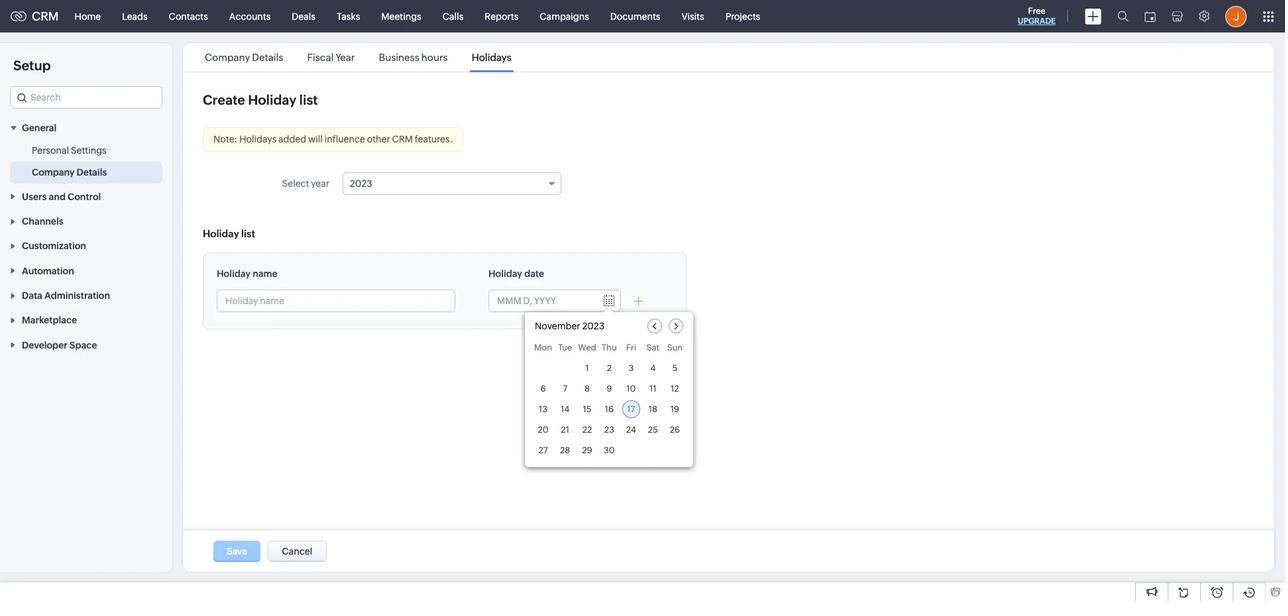 Task type: describe. For each thing, give the bounding box(es) containing it.
personal settings link
[[32, 144, 107, 157]]

1
[[586, 363, 589, 373]]

20
[[538, 425, 549, 435]]

sunday column header
[[666, 343, 684, 357]]

free
[[1029, 6, 1046, 16]]

cancel
[[282, 546, 313, 557]]

date
[[525, 269, 544, 279]]

developer
[[22, 340, 68, 351]]

row containing 6
[[534, 380, 684, 398]]

row containing 13
[[534, 401, 684, 418]]

business hours link
[[377, 52, 450, 63]]

13
[[539, 405, 548, 414]]

hours
[[422, 52, 448, 63]]

holiday for holiday list
[[203, 228, 239, 239]]

12
[[671, 384, 679, 394]]

developer space
[[22, 340, 97, 351]]

select year
[[282, 178, 330, 189]]

automation button
[[0, 258, 172, 283]]

profile element
[[1218, 0, 1255, 32]]

company inside the "general" region
[[32, 167, 75, 178]]

saturday column header
[[644, 343, 662, 357]]

7
[[563, 384, 568, 394]]

channels button
[[0, 209, 172, 233]]

meetings link
[[371, 0, 432, 32]]

and
[[49, 191, 66, 202]]

holiday up added
[[248, 92, 297, 107]]

row containing 27
[[534, 442, 684, 460]]

MMM d, yyyy text field
[[489, 290, 595, 312]]

holidays link
[[470, 52, 514, 63]]

documents
[[611, 11, 661, 22]]

search image
[[1118, 11, 1129, 22]]

28
[[560, 446, 570, 456]]

fiscal
[[307, 52, 334, 63]]

1 vertical spatial list
[[241, 228, 255, 239]]

friday column header
[[623, 343, 640, 357]]

profile image
[[1226, 6, 1247, 27]]

Search text field
[[11, 87, 162, 108]]

details inside the "general" region
[[77, 167, 107, 178]]

holiday for holiday date
[[489, 269, 523, 279]]

29
[[582, 446, 593, 456]]

create menu element
[[1078, 0, 1110, 32]]

10
[[627, 384, 636, 394]]

0 vertical spatial company details
[[205, 52, 283, 63]]

monday column header
[[534, 343, 552, 357]]

influence
[[325, 134, 365, 145]]

visits link
[[671, 0, 715, 32]]

2023 field
[[343, 172, 562, 195]]

year
[[311, 178, 330, 189]]

campaigns link
[[529, 0, 600, 32]]

upgrade
[[1018, 17, 1056, 26]]

mon
[[534, 343, 552, 353]]

users
[[22, 191, 47, 202]]

wed
[[578, 343, 597, 353]]

row containing mon
[[534, 343, 684, 357]]

contacts link
[[158, 0, 219, 32]]

15
[[583, 405, 592, 414]]

tue
[[558, 343, 572, 353]]

sat
[[647, 343, 660, 353]]

home
[[75, 11, 101, 22]]

control
[[68, 191, 101, 202]]

19
[[671, 405, 680, 414]]

deals link
[[281, 0, 326, 32]]

leads link
[[111, 0, 158, 32]]

1 horizontal spatial crm
[[392, 134, 413, 145]]

november
[[535, 321, 581, 332]]

18
[[649, 405, 658, 414]]

0 vertical spatial list
[[299, 92, 318, 107]]

calls link
[[432, 0, 474, 32]]

projects
[[726, 11, 761, 22]]

users and control button
[[0, 184, 172, 209]]

contacts
[[169, 11, 208, 22]]

year
[[336, 52, 355, 63]]

name
[[253, 269, 278, 279]]

fiscal year
[[307, 52, 355, 63]]

reports link
[[474, 0, 529, 32]]

list containing company details
[[193, 43, 524, 72]]

create
[[203, 92, 245, 107]]

calendar image
[[1145, 11, 1156, 22]]

fri
[[626, 343, 637, 353]]

company details inside the "general" region
[[32, 167, 107, 178]]



Task type: vqa. For each thing, say whether or not it's contained in the screenshot.
Channels
yes



Task type: locate. For each thing, give the bounding box(es) containing it.
crm
[[32, 9, 59, 23], [392, 134, 413, 145]]

marketplace button
[[0, 308, 172, 332]]

data
[[22, 290, 42, 301]]

fiscal year link
[[305, 52, 357, 63]]

0 vertical spatial details
[[252, 52, 283, 63]]

0 horizontal spatial crm
[[32, 9, 59, 23]]

14
[[561, 405, 570, 414]]

company details link inside the "general" region
[[32, 166, 107, 179]]

row down 23
[[534, 442, 684, 460]]

None field
[[10, 86, 162, 109]]

added
[[279, 134, 306, 145]]

holidays inside list
[[472, 52, 512, 63]]

details down settings
[[77, 167, 107, 178]]

general button
[[0, 115, 172, 140]]

details up create holiday list
[[252, 52, 283, 63]]

5
[[673, 363, 678, 373]]

company details down personal settings
[[32, 167, 107, 178]]

company down personal
[[32, 167, 75, 178]]

30
[[604, 446, 615, 456]]

tuesday column header
[[556, 343, 574, 357]]

row containing 20
[[534, 421, 684, 439]]

list
[[299, 92, 318, 107], [241, 228, 255, 239]]

27
[[539, 446, 548, 456]]

thursday column header
[[601, 343, 619, 357]]

note:
[[214, 134, 238, 145]]

1 horizontal spatial list
[[299, 92, 318, 107]]

holidays down the reports link
[[472, 52, 512, 63]]

1 horizontal spatial details
[[252, 52, 283, 63]]

will
[[308, 134, 323, 145]]

features.
[[415, 134, 453, 145]]

1 vertical spatial 2023
[[582, 321, 605, 332]]

1 horizontal spatial company
[[205, 52, 250, 63]]

company details link down personal settings
[[32, 166, 107, 179]]

5 row from the top
[[534, 421, 684, 439]]

1 vertical spatial company
[[32, 167, 75, 178]]

2
[[607, 363, 612, 373]]

crm right other on the top left
[[392, 134, 413, 145]]

details
[[252, 52, 283, 63], [77, 167, 107, 178]]

0 horizontal spatial company details link
[[32, 166, 107, 179]]

list up will at the left of page
[[299, 92, 318, 107]]

november 2023
[[535, 321, 605, 332]]

8
[[585, 384, 590, 394]]

row containing 1
[[534, 359, 684, 377]]

create holiday list
[[203, 92, 318, 107]]

meetings
[[382, 11, 422, 22]]

accounts
[[229, 11, 271, 22]]

note: holidays added will influence other crm features.
[[214, 134, 453, 145]]

0 horizontal spatial holidays
[[239, 134, 277, 145]]

2023
[[350, 178, 372, 189], [582, 321, 605, 332]]

sun
[[667, 343, 683, 353]]

free upgrade
[[1018, 6, 1056, 26]]

0 vertical spatial holidays
[[472, 52, 512, 63]]

1 horizontal spatial company details
[[205, 52, 283, 63]]

company up create
[[205, 52, 250, 63]]

company details down 'accounts' link
[[205, 52, 283, 63]]

21
[[561, 425, 570, 435]]

data administration button
[[0, 283, 172, 308]]

general region
[[0, 140, 172, 184]]

mon tue wed thu
[[534, 343, 617, 353]]

1 vertical spatial company details
[[32, 167, 107, 178]]

row
[[534, 343, 684, 357], [534, 359, 684, 377], [534, 380, 684, 398], [534, 401, 684, 418], [534, 421, 684, 439], [534, 442, 684, 460]]

22
[[583, 425, 592, 435]]

4 row from the top
[[534, 401, 684, 418]]

3
[[629, 363, 634, 373]]

26
[[670, 425, 680, 435]]

1 horizontal spatial 2023
[[582, 321, 605, 332]]

holidays
[[472, 52, 512, 63], [239, 134, 277, 145]]

6
[[541, 384, 546, 394]]

customization button
[[0, 233, 172, 258]]

2023 right year
[[350, 178, 372, 189]]

deals
[[292, 11, 316, 22]]

0 horizontal spatial details
[[77, 167, 107, 178]]

other
[[367, 134, 390, 145]]

customization
[[22, 241, 86, 252]]

home link
[[64, 0, 111, 32]]

automation
[[22, 266, 74, 276]]

data administration
[[22, 290, 110, 301]]

1 vertical spatial crm
[[392, 134, 413, 145]]

1 horizontal spatial holidays
[[472, 52, 512, 63]]

calls
[[443, 11, 464, 22]]

holiday
[[248, 92, 297, 107], [203, 228, 239, 239], [217, 269, 251, 279], [489, 269, 523, 279]]

1 vertical spatial company details link
[[32, 166, 107, 179]]

documents link
[[600, 0, 671, 32]]

0 vertical spatial company
[[205, 52, 250, 63]]

holiday left name
[[217, 269, 251, 279]]

holiday for holiday name
[[217, 269, 251, 279]]

projects link
[[715, 0, 771, 32]]

Holiday name text field
[[218, 290, 455, 312]]

list up holiday name
[[241, 228, 255, 239]]

personal settings
[[32, 145, 107, 156]]

grid
[[525, 340, 694, 468]]

campaigns
[[540, 11, 589, 22]]

company inside list
[[205, 52, 250, 63]]

1 vertical spatial details
[[77, 167, 107, 178]]

space
[[70, 340, 97, 351]]

0 horizontal spatial company
[[32, 167, 75, 178]]

crm left home
[[32, 9, 59, 23]]

0 horizontal spatial 2023
[[350, 178, 372, 189]]

row down thursday column header at the bottom left of the page
[[534, 359, 684, 377]]

row up 2
[[534, 343, 684, 357]]

9
[[607, 384, 612, 394]]

1 horizontal spatial company details link
[[203, 52, 285, 63]]

marketplace
[[22, 315, 77, 326]]

crm link
[[11, 9, 59, 23]]

business
[[379, 52, 420, 63]]

select
[[282, 178, 309, 189]]

holiday up holiday name
[[203, 228, 239, 239]]

row down 2
[[534, 380, 684, 398]]

business hours
[[379, 52, 448, 63]]

tasks link
[[326, 0, 371, 32]]

channels
[[22, 216, 63, 227]]

administration
[[44, 290, 110, 301]]

holiday left the date
[[489, 269, 523, 279]]

4
[[651, 363, 656, 373]]

2023 up 'wed'
[[582, 321, 605, 332]]

2023 inside field
[[350, 178, 372, 189]]

3 row from the top
[[534, 380, 684, 398]]

0 vertical spatial crm
[[32, 9, 59, 23]]

0 vertical spatial company details link
[[203, 52, 285, 63]]

grid containing mon
[[525, 340, 694, 468]]

holiday name
[[217, 269, 278, 279]]

23
[[605, 425, 615, 435]]

1 vertical spatial holidays
[[239, 134, 277, 145]]

cancel button
[[268, 541, 327, 562]]

company details link down 'accounts' link
[[203, 52, 285, 63]]

wednesday column header
[[578, 343, 597, 357]]

0 horizontal spatial list
[[241, 228, 255, 239]]

users and control
[[22, 191, 101, 202]]

11
[[650, 384, 657, 394]]

0 horizontal spatial company details
[[32, 167, 107, 178]]

2 row from the top
[[534, 359, 684, 377]]

6 row from the top
[[534, 442, 684, 460]]

leads
[[122, 11, 148, 22]]

row up 23
[[534, 401, 684, 418]]

setup
[[13, 58, 51, 73]]

1 row from the top
[[534, 343, 684, 357]]

list
[[193, 43, 524, 72]]

holiday list
[[203, 228, 255, 239]]

25
[[648, 425, 658, 435]]

personal
[[32, 145, 69, 156]]

create menu image
[[1086, 8, 1102, 24]]

developer space button
[[0, 332, 172, 357]]

general
[[22, 123, 57, 134]]

holidays right note:
[[239, 134, 277, 145]]

visits
[[682, 11, 705, 22]]

reports
[[485, 11, 519, 22]]

tasks
[[337, 11, 360, 22]]

row up 30
[[534, 421, 684, 439]]

search element
[[1110, 0, 1137, 32]]

0 vertical spatial 2023
[[350, 178, 372, 189]]



